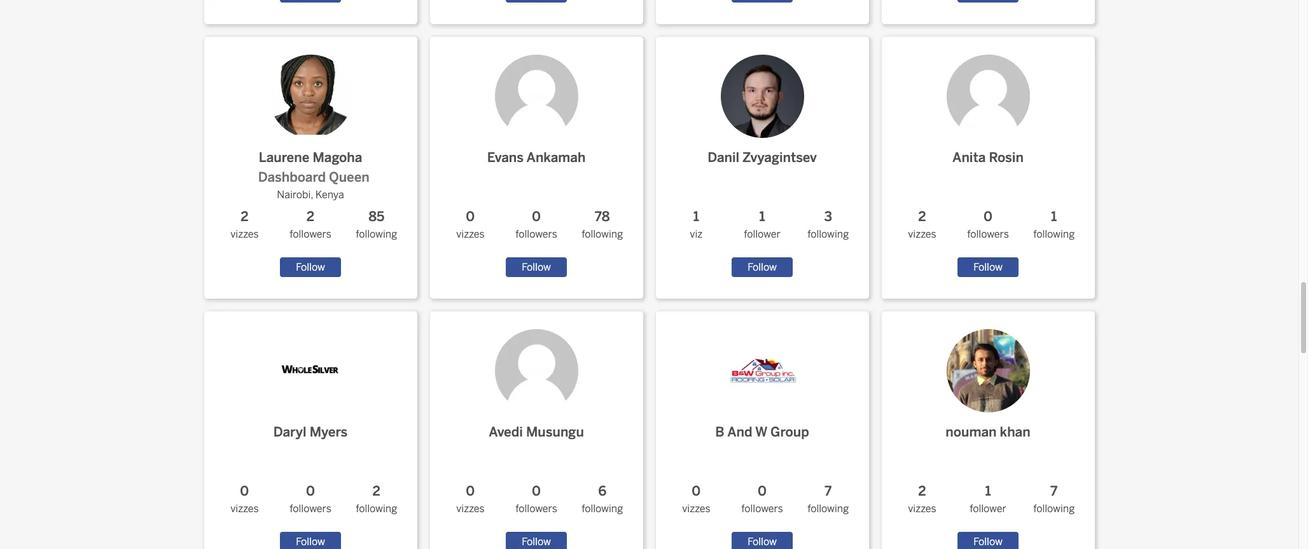 Task type: locate. For each thing, give the bounding box(es) containing it.
followers for 6
[[516, 503, 557, 515]]

danil zvyagintsev
[[708, 150, 817, 166]]

vizzes for avedi musungu
[[456, 503, 485, 515]]

3 following
[[808, 209, 849, 241]]

1 7 following from the left
[[808, 484, 849, 515]]

1 horizontal spatial 1 follower
[[970, 484, 1006, 515]]

7
[[825, 484, 832, 499], [1051, 484, 1058, 499]]

1 horizontal spatial 7 following
[[1033, 484, 1075, 515]]

0 followers for and
[[741, 484, 783, 515]]

0 horizontal spatial 7
[[825, 484, 832, 499]]

1 follower
[[744, 209, 781, 241], [970, 484, 1006, 515]]

follow button
[[280, 258, 341, 277], [506, 258, 567, 277], [732, 258, 793, 277], [958, 258, 1019, 277], [280, 532, 341, 550], [506, 532, 567, 550], [732, 532, 793, 550], [958, 532, 1019, 550]]

nairobi, kenya
[[277, 189, 344, 201]]

followers
[[290, 228, 331, 241], [516, 228, 557, 241], [967, 228, 1009, 241], [290, 503, 331, 515], [516, 503, 557, 515], [741, 503, 783, 515]]

viz
[[690, 228, 703, 241]]

following for daryl myers
[[356, 503, 397, 515]]

7 following
[[808, 484, 849, 515], [1033, 484, 1075, 515]]

danil zvyagintsev link
[[708, 45, 817, 168]]

1
[[693, 209, 699, 225], [759, 209, 765, 225], [1051, 209, 1057, 225], [985, 484, 991, 499]]

1 7 from the left
[[825, 484, 832, 499]]

0 vizzes
[[456, 209, 485, 241], [230, 484, 259, 515], [456, 484, 485, 515], [682, 484, 710, 515]]

avatar image for laurene magoha image
[[269, 55, 352, 138]]

0
[[466, 209, 475, 225], [532, 209, 541, 225], [984, 209, 993, 225], [240, 484, 249, 499], [306, 484, 315, 499], [466, 484, 475, 499], [532, 484, 541, 499], [692, 484, 701, 499], [758, 484, 767, 499]]

avatar image for daryl myers image
[[269, 329, 352, 413]]

follow for evans ankamah
[[522, 262, 551, 274]]

0 vertical spatial follower
[[744, 228, 781, 241]]

zvyagintsev
[[742, 150, 817, 166]]

1 inside 1 viz
[[693, 209, 699, 225]]

0 horizontal spatial 7 following
[[808, 484, 849, 515]]

0 followers
[[516, 209, 557, 241], [967, 209, 1009, 241], [290, 484, 331, 515], [516, 484, 557, 515], [741, 484, 783, 515]]

2 vizzes for 0
[[908, 209, 936, 241]]

followers for 78
[[516, 228, 557, 241]]

85 following
[[356, 209, 397, 241]]

evans
[[487, 150, 524, 166]]

nouman khan
[[946, 425, 1031, 440]]

0 horizontal spatial 1 follower
[[744, 209, 781, 241]]

evans ankamah
[[487, 150, 586, 166]]

follow for avedi musungu
[[522, 536, 551, 548]]

b and w  group link
[[710, 319, 814, 443]]

2 vizzes
[[230, 209, 259, 241], [908, 209, 936, 241], [908, 484, 936, 515]]

2 7 following from the left
[[1033, 484, 1075, 515]]

follower for 7
[[970, 503, 1006, 515]]

0 vertical spatial 1 follower
[[744, 209, 781, 241]]

1 vertical spatial follower
[[970, 503, 1006, 515]]

following for b and w  group
[[808, 503, 849, 515]]

avatar image for evans ankamah image
[[495, 55, 578, 138]]

1 horizontal spatial 7
[[1051, 484, 1058, 499]]

78
[[595, 209, 610, 225]]

follow button for avedi musungu
[[506, 532, 567, 550]]

1 vertical spatial 1 follower
[[970, 484, 1006, 515]]

magoha
[[313, 150, 362, 166]]

2 following
[[356, 484, 397, 515]]

following
[[356, 228, 397, 241], [582, 228, 623, 241], [808, 228, 849, 241], [1033, 228, 1075, 241], [356, 503, 397, 515], [582, 503, 623, 515], [808, 503, 849, 515], [1033, 503, 1075, 515]]

follower
[[744, 228, 781, 241], [970, 503, 1006, 515]]

7 following for 1
[[1033, 484, 1075, 515]]

follow
[[296, 262, 325, 274], [522, 262, 551, 274], [748, 262, 777, 274], [974, 262, 1003, 274], [296, 536, 325, 548], [522, 536, 551, 548], [748, 536, 777, 548], [974, 536, 1003, 548]]

1 follower for zvyagintsev
[[744, 209, 781, 241]]

laurene
[[259, 150, 309, 166]]

myers
[[310, 425, 348, 440]]

1 inside "1 following"
[[1051, 209, 1057, 225]]

0 vizzes for daryl
[[230, 484, 259, 515]]

0 horizontal spatial follower
[[744, 228, 781, 241]]

musungu
[[526, 425, 584, 440]]

avatar image for b and w  group image
[[721, 329, 804, 413]]

follow button for danil zvyagintsev
[[732, 258, 793, 277]]

avedi musungu link
[[485, 319, 588, 443]]

evans ankamah link
[[485, 45, 588, 168]]

vizzes for evans ankamah
[[456, 228, 485, 241]]

2 7 from the left
[[1051, 484, 1058, 499]]

vizzes for anita rosin
[[908, 228, 936, 241]]

queen
[[329, 170, 369, 185]]

following for avedi musungu
[[582, 503, 623, 515]]

85
[[368, 209, 384, 225]]

0 followers for ankamah
[[516, 209, 557, 241]]

danil
[[708, 150, 739, 166]]

vizzes for b and w  group
[[682, 503, 710, 515]]

6 following
[[582, 484, 623, 515]]

nouman
[[946, 425, 997, 440]]

1 horizontal spatial follower
[[970, 503, 1006, 515]]

ankamah
[[527, 150, 586, 166]]

khan
[[1000, 425, 1031, 440]]

vizzes
[[230, 228, 259, 241], [456, 228, 485, 241], [908, 228, 936, 241], [230, 503, 259, 515], [456, 503, 485, 515], [682, 503, 710, 515], [908, 503, 936, 515]]

2
[[241, 209, 248, 225], [307, 209, 314, 225], [918, 209, 926, 225], [373, 484, 380, 499], [918, 484, 926, 499]]

follow for b and w  group
[[748, 536, 777, 548]]

follow button for daryl myers
[[280, 532, 341, 550]]

followers for 2
[[290, 503, 331, 515]]

follower for 3
[[744, 228, 781, 241]]



Task type: vqa. For each thing, say whether or not it's contained in the screenshot.


Task type: describe. For each thing, give the bounding box(es) containing it.
b and w  group
[[715, 425, 809, 440]]

daryl
[[273, 425, 306, 440]]

0 followers for myers
[[290, 484, 331, 515]]

follow button for evans ankamah
[[506, 258, 567, 277]]

follow for anita rosin
[[974, 262, 1003, 274]]

2 for 0
[[918, 209, 926, 225]]

7 for nouman khan
[[1051, 484, 1058, 499]]

follow button for nouman khan
[[958, 532, 1019, 550]]

group
[[771, 425, 809, 440]]

0 vizzes for b
[[682, 484, 710, 515]]

1 viz
[[690, 209, 703, 241]]

anita rosin link
[[936, 45, 1040, 168]]

2 followers
[[290, 209, 331, 241]]

0 followers for musungu
[[516, 484, 557, 515]]

avatar image for anita rosin image
[[946, 55, 1030, 138]]

follow button for anita rosin
[[958, 258, 1019, 277]]

1 following
[[1033, 209, 1075, 241]]

follow for danil zvyagintsev
[[748, 262, 777, 274]]

followers for 1
[[967, 228, 1009, 241]]

avatar image for avedi musungu image
[[495, 329, 578, 413]]

vizzes for nouman khan
[[908, 503, 936, 515]]

avatar image for nouman khan image
[[946, 329, 1030, 413]]

3
[[824, 209, 832, 225]]

0 followers for rosin
[[967, 209, 1009, 241]]

and
[[727, 425, 752, 440]]

following for evans ankamah
[[582, 228, 623, 241]]

laurene magoha dashboard queen
[[258, 150, 369, 185]]

follow for daryl myers
[[296, 536, 325, 548]]

b
[[715, 425, 725, 440]]

follow button for b and w  group
[[732, 532, 793, 550]]

0 vizzes for evans
[[456, 209, 485, 241]]

6
[[598, 484, 606, 499]]

avatar image for danil zvyagintsev image
[[721, 55, 804, 138]]

anita rosin
[[953, 150, 1024, 166]]

vizzes for daryl myers
[[230, 503, 259, 515]]

avedi
[[489, 425, 523, 440]]

nairobi,
[[277, 189, 313, 201]]

following for nouman khan
[[1033, 503, 1075, 515]]

2 for 2
[[241, 209, 248, 225]]

2 for 1
[[918, 484, 926, 499]]

7 following for 0
[[808, 484, 849, 515]]

anita
[[953, 150, 986, 166]]

rosin
[[989, 150, 1024, 166]]

kenya
[[315, 189, 344, 201]]

follow for nouman khan
[[974, 536, 1003, 548]]

1 follower for khan
[[970, 484, 1006, 515]]

nouman khan link
[[936, 319, 1040, 443]]

w
[[755, 425, 767, 440]]

following for danil zvyagintsev
[[808, 228, 849, 241]]

0 vizzes for avedi
[[456, 484, 485, 515]]

78 following
[[582, 209, 623, 241]]

2 inside 2 followers
[[307, 209, 314, 225]]

avedi musungu
[[489, 425, 584, 440]]

daryl myers
[[273, 425, 348, 440]]

2 vizzes for 2
[[230, 209, 259, 241]]

following for anita rosin
[[1033, 228, 1075, 241]]

7 for b and w  group
[[825, 484, 832, 499]]

followers for 7
[[741, 503, 783, 515]]

dashboard
[[258, 170, 326, 185]]

daryl myers link
[[259, 319, 362, 443]]

followers for 85
[[290, 228, 331, 241]]

2 vizzes for 1
[[908, 484, 936, 515]]

2 inside 2 following
[[373, 484, 380, 499]]



